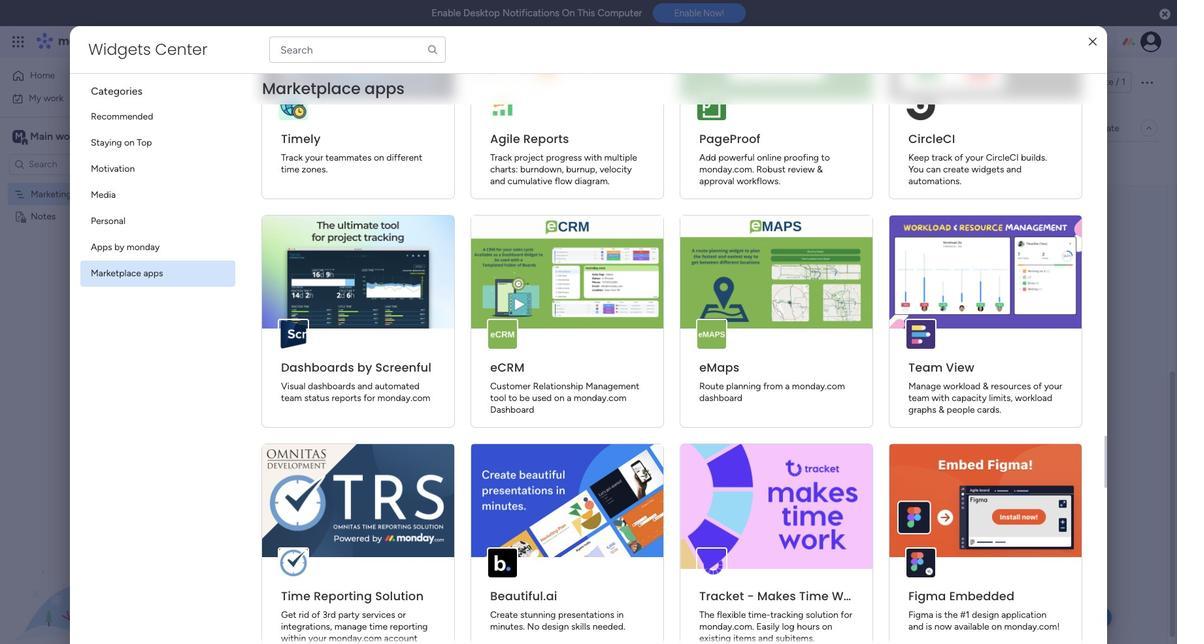 Task type: locate. For each thing, give the bounding box(es) containing it.
a inside emaps route planning from a monday.com dashboard
[[785, 381, 790, 392]]

0 vertical spatial marketplace apps
[[262, 78, 405, 99]]

by for apps
[[114, 242, 124, 253]]

track up can
[[932, 152, 952, 163]]

0 horizontal spatial design
[[542, 622, 569, 633]]

and inside tracket - makes time work the flexible time-tracking solution for monday.com. easily log hours on existing items and subitems.
[[758, 633, 773, 645]]

1 vertical spatial track
[[932, 152, 952, 163]]

of right rid
[[312, 610, 320, 621]]

1 vertical spatial marketplace
[[91, 268, 141, 279]]

0 vertical spatial with
[[584, 152, 602, 163]]

marketplace apps option
[[80, 261, 235, 287]]

design inside beautiful.ai create stunning presentations in minutes. no design skills needed.
[[542, 622, 569, 633]]

home
[[30, 70, 55, 81]]

figma embedded figma is the #1 design application and is now available on monday.com!
[[909, 588, 1060, 633]]

for inside dashboards by screenful visual dashboards and automated team status reports for monday.com
[[364, 393, 375, 404]]

monday work management
[[58, 34, 203, 49]]

on inside option
[[124, 137, 135, 148]]

on inside timely track your teammates on different time zones.
[[374, 152, 384, 163]]

option
[[0, 182, 167, 185]]

enable for enable desktop notifications on this computer
[[432, 7, 461, 19]]

personal option
[[80, 209, 235, 235]]

circleci
[[909, 131, 955, 147], [986, 152, 1019, 163]]

1 horizontal spatial marketplace
[[262, 78, 361, 99]]

time up 'get'
[[281, 588, 311, 605]]

time inside tracket - makes time work the flexible time-tracking solution for monday.com. easily log hours on existing items and subitems.
[[799, 588, 829, 605]]

by inside dashboards by screenful visual dashboards and automated team status reports for monday.com
[[357, 360, 372, 376]]

track down 'timely'
[[281, 152, 303, 163]]

0 vertical spatial time
[[281, 164, 299, 175]]

0 horizontal spatial is
[[926, 622, 932, 633]]

monday.com inside time reporting solution get rid of 3rd party services or integrations, manage time reporting within your monday.com account
[[329, 633, 382, 645]]

cumulative
[[508, 176, 553, 187]]

2 monday.com. from the top
[[699, 622, 754, 633]]

1 vertical spatial with
[[932, 393, 950, 404]]

personal
[[91, 216, 126, 227]]

enable left desktop
[[432, 7, 461, 19]]

0 vertical spatial plan
[[307, 67, 353, 97]]

keep
[[909, 152, 930, 163]]

None search field
[[269, 37, 446, 63]]

0 horizontal spatial work
[[44, 92, 63, 104]]

1 horizontal spatial work
[[106, 34, 129, 49]]

& up capacity
[[983, 381, 989, 392]]

marketing up notes
[[31, 189, 72, 200]]

approval
[[699, 176, 735, 187]]

2 vertical spatial &
[[939, 405, 945, 416]]

2 track from the left
[[490, 152, 512, 163]]

team
[[909, 360, 943, 376]]

time inside time reporting solution get rid of 3rd party services or integrations, manage time reporting within your monday.com account
[[369, 622, 388, 633]]

team
[[281, 393, 302, 404], [909, 393, 930, 404]]

1 monday.com. from the top
[[699, 164, 754, 175]]

categories
[[91, 85, 143, 97]]

main right workspace icon
[[30, 130, 53, 142]]

0 horizontal spatial project
[[514, 152, 544, 163]]

staying on top option
[[80, 130, 235, 156]]

0 horizontal spatial a
[[567, 393, 572, 404]]

your down integrations,
[[308, 633, 327, 645]]

1 vertical spatial marketing
[[31, 189, 72, 200]]

plan down the search in workspace field
[[74, 189, 91, 200]]

apps
[[365, 78, 405, 99], [143, 268, 163, 279]]

manage
[[334, 622, 367, 633]]

apps by monday option
[[80, 235, 235, 261]]

monday.com down management
[[574, 393, 627, 404]]

1 horizontal spatial monday
[[127, 242, 160, 253]]

marketing plan up type
[[199, 67, 353, 97]]

time
[[281, 164, 299, 175], [369, 622, 388, 633]]

with up burnup,
[[584, 152, 602, 163]]

of up create
[[955, 152, 963, 163]]

1 vertical spatial monday.com.
[[699, 622, 754, 633]]

0 horizontal spatial workload
[[943, 381, 981, 392]]

to inside ecrm customer relationship management tool to be used on a monday.com dashboard
[[509, 393, 517, 404]]

track
[[281, 152, 303, 163], [490, 152, 512, 163]]

1 horizontal spatial circleci
[[986, 152, 1019, 163]]

0 horizontal spatial manage
[[200, 99, 233, 110]]

and inside dashboards by screenful visual dashboards and automated team status reports for monday.com
[[358, 381, 373, 392]]

1 horizontal spatial is
[[936, 610, 942, 621]]

1 horizontal spatial to
[[821, 152, 830, 163]]

a
[[785, 381, 790, 392], [567, 393, 572, 404]]

-
[[747, 588, 754, 605]]

add up approval at the top of page
[[699, 152, 716, 163]]

on right the available
[[992, 622, 1002, 633]]

0 horizontal spatial with
[[584, 152, 602, 163]]

circleci up 'keep' in the top of the page
[[909, 131, 955, 147]]

0 vertical spatial design
[[972, 610, 999, 621]]

1 vertical spatial workload
[[1015, 393, 1053, 404]]

design down stunning
[[542, 622, 569, 633]]

main workspace
[[30, 130, 107, 142]]

2 time from the left
[[799, 588, 829, 605]]

0 horizontal spatial apps
[[143, 268, 163, 279]]

marketing plan
[[199, 67, 353, 97], [31, 189, 91, 200]]

and left 'keep'
[[435, 99, 450, 110]]

monday
[[58, 34, 103, 49], [127, 242, 160, 253]]

dapulse x slim image
[[1089, 37, 1097, 47]]

workload down resources
[[1015, 393, 1053, 404]]

with up graphs
[[932, 393, 950, 404]]

main content
[[173, 0, 1177, 645]]

team inside "team view manage workload & resources of your team with capacity limits, workload graphs & people cards."
[[909, 393, 930, 404]]

figma left the
[[909, 610, 934, 621]]

home button
[[8, 65, 141, 86]]

0 horizontal spatial by
[[114, 242, 124, 253]]

manage any type of project. assign owners, set timelines and keep track of where your project stands. button
[[198, 97, 637, 112]]

0 vertical spatial figma
[[909, 588, 946, 605]]

project left stands.
[[556, 99, 586, 110]]

1 horizontal spatial manage
[[909, 381, 941, 392]]

manage
[[200, 99, 233, 110], [909, 381, 941, 392]]

your
[[536, 99, 554, 110], [305, 152, 323, 163], [966, 152, 984, 163], [1044, 381, 1063, 392], [308, 633, 327, 645]]

marketplace down apps by monday at the top
[[91, 268, 141, 279]]

1 horizontal spatial with
[[932, 393, 950, 404]]

0 vertical spatial work
[[106, 34, 129, 49]]

figma up the
[[909, 588, 946, 605]]

0 horizontal spatial track
[[281, 152, 303, 163]]

private board image
[[14, 210, 26, 223]]

manage inside button
[[200, 99, 233, 110]]

0 horizontal spatial marketing plan
[[31, 189, 91, 200]]

monday down personal 'option' at left top
[[127, 242, 160, 253]]

by up reports
[[357, 360, 372, 376]]

monday up home button
[[58, 34, 103, 49]]

status
[[304, 393, 329, 404]]

0 horizontal spatial to
[[509, 393, 517, 404]]

is left now
[[926, 622, 932, 633]]

the
[[944, 610, 958, 621]]

time inside timely track your teammates on different time zones.
[[281, 164, 299, 175]]

of inside "team view manage workload & resources of your team with capacity limits, workload graphs & people cards."
[[1033, 381, 1042, 392]]

0 vertical spatial circleci
[[909, 131, 955, 147]]

cards.
[[977, 405, 1002, 416]]

enable left the "now!"
[[674, 8, 701, 18]]

and inside circleci keep track of your circleci builds. you can create widgets and automations.
[[1007, 164, 1022, 175]]

for
[[364, 393, 375, 404], [841, 610, 853, 621]]

party
[[338, 610, 360, 621]]

1 vertical spatial work
[[44, 92, 63, 104]]

and down charts:
[[490, 176, 505, 187]]

1 time from the left
[[281, 588, 311, 605]]

1 horizontal spatial main
[[218, 122, 238, 133]]

your right where
[[536, 99, 554, 110]]

project up burndown,
[[514, 152, 544, 163]]

1 horizontal spatial plan
[[307, 67, 353, 97]]

marketing up any
[[199, 67, 302, 97]]

automations.
[[909, 176, 962, 187]]

on down relationship
[[554, 393, 565, 404]]

is
[[936, 610, 942, 621], [926, 622, 932, 633]]

main inside button
[[218, 122, 238, 133]]

on left top
[[124, 137, 135, 148]]

work inside button
[[44, 92, 63, 104]]

help button
[[1066, 607, 1112, 629]]

and inside 'agile reports track project progress with multiple charts: burndown, burnup, velocity and cumulative flow diagram.'
[[490, 176, 505, 187]]

apps inside 'option'
[[143, 268, 163, 279]]

a right from
[[785, 381, 790, 392]]

1 horizontal spatial track
[[932, 152, 952, 163]]

automated
[[375, 381, 420, 392]]

0 vertical spatial &
[[817, 164, 823, 175]]

1 horizontal spatial for
[[841, 610, 853, 621]]

list box
[[0, 180, 167, 404]]

1 image
[[986, 27, 998, 42]]

rid
[[299, 610, 309, 621]]

2 horizontal spatial &
[[983, 381, 989, 392]]

motivation option
[[80, 156, 235, 182]]

1 team from the left
[[281, 393, 302, 404]]

enable inside enable now! button
[[674, 8, 701, 18]]

workload
[[943, 381, 981, 392], [1015, 393, 1053, 404]]

and
[[435, 99, 450, 110], [1007, 164, 1022, 175], [490, 176, 505, 187], [358, 381, 373, 392], [909, 622, 924, 633], [758, 633, 773, 645]]

1 horizontal spatial track
[[490, 152, 512, 163]]

1 horizontal spatial design
[[972, 610, 999, 621]]

invite / 1
[[1091, 76, 1126, 88]]

monday.com. inside pageproof add powerful online proofing to monday.com. robust review & approval workflows.
[[699, 164, 754, 175]]

for inside tracket - makes time work the flexible time-tracking solution for monday.com. easily log hours on existing items and subitems.
[[841, 610, 853, 621]]

dapulse close image
[[1160, 8, 1171, 21]]

add down 'timely'
[[299, 157, 316, 168]]

on left different
[[374, 152, 384, 163]]

work
[[106, 34, 129, 49], [44, 92, 63, 104]]

plan up assign on the left top of page
[[307, 67, 353, 97]]

flexible
[[717, 610, 746, 621]]

by inside "option"
[[114, 242, 124, 253]]

monday.com
[[792, 381, 845, 392], [378, 393, 430, 404], [574, 393, 627, 404], [329, 633, 382, 645]]

1 vertical spatial apps
[[143, 268, 163, 279]]

1 vertical spatial marketplace apps
[[91, 268, 163, 279]]

track right 'keep'
[[475, 99, 495, 110]]

manage down team
[[909, 381, 941, 392]]

to right proofing
[[821, 152, 830, 163]]

0 horizontal spatial marketing
[[31, 189, 72, 200]]

0 horizontal spatial plan
[[74, 189, 91, 200]]

1 horizontal spatial time
[[369, 622, 388, 633]]

Search field
[[375, 154, 414, 172]]

1 vertical spatial manage
[[909, 381, 941, 392]]

1 horizontal spatial a
[[785, 381, 790, 392]]

2 team from the left
[[909, 393, 930, 404]]

manage left any
[[200, 99, 233, 110]]

lottie animation image
[[0, 512, 167, 645]]

widget
[[319, 157, 347, 168]]

different
[[387, 152, 422, 163]]

0 vertical spatial manage
[[200, 99, 233, 110]]

0 horizontal spatial &
[[817, 164, 823, 175]]

and left now
[[909, 622, 924, 633]]

time down services
[[369, 622, 388, 633]]

1 horizontal spatial add
[[699, 152, 716, 163]]

on down solution
[[822, 622, 833, 633]]

circleci keep track of your circleci builds. you can create widgets and automations.
[[909, 131, 1047, 187]]

0 vertical spatial workload
[[943, 381, 981, 392]]

and down easily
[[758, 633, 773, 645]]

velocity
[[600, 164, 632, 175]]

work right my
[[44, 92, 63, 104]]

Search in workspace field
[[27, 157, 109, 172]]

workload up capacity
[[943, 381, 981, 392]]

visual
[[281, 381, 306, 392]]

design up the available
[[972, 610, 999, 621]]

planning
[[726, 381, 761, 392]]

beautiful.ai create stunning presentations in minutes. no design skills needed.
[[490, 588, 625, 633]]

0 vertical spatial marketing
[[199, 67, 302, 97]]

team down 'visual'
[[281, 393, 302, 404]]

1 vertical spatial monday
[[127, 242, 160, 253]]

work up categories
[[106, 34, 129, 49]]

relationship
[[533, 381, 583, 392]]

for for work
[[841, 610, 853, 621]]

time left the zones.
[[281, 164, 299, 175]]

1 horizontal spatial apps
[[365, 78, 405, 99]]

0 vertical spatial for
[[364, 393, 375, 404]]

a down relationship
[[567, 393, 572, 404]]

main left table
[[218, 122, 238, 133]]

1 horizontal spatial project
[[556, 99, 586, 110]]

and up reports
[[358, 381, 373, 392]]

by
[[114, 242, 124, 253], [357, 360, 372, 376]]

0 horizontal spatial time
[[281, 164, 299, 175]]

1 vertical spatial design
[[542, 622, 569, 633]]

stunning
[[520, 610, 556, 621]]

0 horizontal spatial marketplace
[[91, 268, 141, 279]]

0 horizontal spatial track
[[475, 99, 495, 110]]

reports
[[523, 131, 569, 147]]

1 vertical spatial by
[[357, 360, 372, 376]]

add inside pageproof add powerful online proofing to monday.com. robust review & approval workflows.
[[699, 152, 716, 163]]

in
[[617, 610, 624, 621]]

monday.com down manage
[[329, 633, 382, 645]]

robust
[[757, 164, 786, 175]]

for down work at bottom
[[841, 610, 853, 621]]

marketplace apps down apps by monday at the top
[[91, 268, 163, 279]]

1 horizontal spatial time
[[799, 588, 829, 605]]

motivation
[[91, 163, 135, 175]]

your inside button
[[536, 99, 554, 110]]

1 vertical spatial time
[[369, 622, 388, 633]]

0 vertical spatial monday.com.
[[699, 164, 754, 175]]

1 horizontal spatial marketplace apps
[[262, 78, 405, 99]]

1 horizontal spatial marketing plan
[[199, 67, 353, 97]]

0 vertical spatial by
[[114, 242, 124, 253]]

workspace selection element
[[12, 128, 109, 145]]

0 horizontal spatial enable
[[432, 7, 461, 19]]

progress
[[546, 152, 582, 163]]

Marketing plan field
[[195, 67, 357, 97]]

and down builds.
[[1007, 164, 1022, 175]]

enable desktop notifications on this computer
[[432, 7, 642, 19]]

account
[[384, 633, 418, 645]]

1 horizontal spatial &
[[939, 405, 945, 416]]

marketplace up timeline
[[262, 78, 361, 99]]

to up dashboard
[[509, 393, 517, 404]]

dapulse integrations image
[[933, 123, 943, 133]]

project
[[556, 99, 586, 110], [514, 152, 544, 163]]

see
[[229, 36, 244, 47]]

1 vertical spatial to
[[509, 393, 517, 404]]

marketing plan up notes
[[31, 189, 91, 200]]

0 vertical spatial project
[[556, 99, 586, 110]]

0 horizontal spatial main
[[30, 130, 53, 142]]

of right resources
[[1033, 381, 1042, 392]]

monday.com!
[[1004, 622, 1060, 633]]

beautiful.ai
[[490, 588, 557, 605]]

0 horizontal spatial add
[[299, 157, 316, 168]]

for right reports
[[364, 393, 375, 404]]

builds.
[[1021, 152, 1047, 163]]

existing
[[699, 633, 731, 645]]

tool
[[490, 393, 506, 404]]

online
[[757, 152, 782, 163]]

0 vertical spatial monday
[[58, 34, 103, 49]]

recommended option
[[80, 104, 235, 130]]

invite / 1 button
[[1067, 72, 1132, 93]]

emaps route planning from a monday.com dashboard
[[699, 360, 845, 404]]

management
[[132, 34, 203, 49]]

timely
[[281, 131, 321, 147]]

1 vertical spatial a
[[567, 393, 572, 404]]

monday.com inside ecrm customer relationship management tool to be used on a monday.com dashboard
[[574, 393, 627, 404]]

1 horizontal spatial by
[[357, 360, 372, 376]]

1 horizontal spatial enable
[[674, 8, 701, 18]]

main
[[218, 122, 238, 133], [30, 130, 53, 142]]

monday.com inside emaps route planning from a monday.com dashboard
[[792, 381, 845, 392]]

collapse board header image
[[1144, 123, 1154, 133]]

monday.com. down powerful
[[699, 164, 754, 175]]

monday inside "option"
[[127, 242, 160, 253]]

monday.com down the automated
[[378, 393, 430, 404]]

your inside circleci keep track of your circleci builds. you can create widgets and automations.
[[966, 152, 984, 163]]

your up the zones.
[[305, 152, 323, 163]]

is left the
[[936, 610, 942, 621]]

0 vertical spatial marketing plan
[[199, 67, 353, 97]]

add
[[699, 152, 716, 163], [299, 157, 316, 168]]

marketplace apps down the search for a column type search box
[[262, 78, 405, 99]]

1 vertical spatial for
[[841, 610, 853, 621]]

1 vertical spatial project
[[514, 152, 544, 163]]

create
[[943, 164, 969, 175]]

main inside workspace selection element
[[30, 130, 53, 142]]

& right graphs
[[939, 405, 945, 416]]

to inside pageproof add powerful online proofing to monday.com. robust review & approval workflows.
[[821, 152, 830, 163]]

0 horizontal spatial marketplace apps
[[91, 268, 163, 279]]

on
[[124, 137, 135, 148], [374, 152, 384, 163], [554, 393, 565, 404], [822, 622, 833, 633], [992, 622, 1002, 633]]

your right resources
[[1044, 381, 1063, 392]]

needed.
[[593, 622, 625, 633]]

work for my
[[44, 92, 63, 104]]

track up charts:
[[490, 152, 512, 163]]

& right review
[[817, 164, 823, 175]]

0 vertical spatial to
[[821, 152, 830, 163]]

monday.com right from
[[792, 381, 845, 392]]

team up graphs
[[909, 393, 930, 404]]

circleci up widgets
[[986, 152, 1019, 163]]

0 vertical spatial apps
[[365, 78, 405, 99]]

1 track from the left
[[281, 152, 303, 163]]

team inside dashboards by screenful visual dashboards and automated team status reports for monday.com
[[281, 393, 302, 404]]

Search for a column type search field
[[269, 37, 446, 63]]

time up solution
[[799, 588, 829, 605]]

invite
[[1091, 76, 1114, 88]]

by right apps at the left of page
[[114, 242, 124, 253]]

0 horizontal spatial team
[[281, 393, 302, 404]]

0 vertical spatial a
[[785, 381, 790, 392]]

monday.com. down flexible
[[699, 622, 754, 633]]

0 vertical spatial track
[[475, 99, 495, 110]]

capacity
[[952, 393, 987, 404]]

of right type
[[273, 99, 281, 110]]

1 horizontal spatial team
[[909, 393, 930, 404]]

your up widgets
[[966, 152, 984, 163]]



Task type: vqa. For each thing, say whether or not it's contained in the screenshot.
PROJECT within the button
yes



Task type: describe. For each thing, give the bounding box(es) containing it.
timelines
[[396, 99, 433, 110]]

lottie animation element
[[0, 512, 167, 645]]

where
[[508, 99, 534, 110]]

now!
[[704, 8, 724, 18]]

limits,
[[989, 393, 1013, 404]]

1 vertical spatial plan
[[74, 189, 91, 200]]

burndown,
[[520, 164, 564, 175]]

application
[[1002, 610, 1047, 621]]

project inside 'agile reports track project progress with multiple charts: burndown, burnup, velocity and cumulative flow diagram.'
[[514, 152, 544, 163]]

set
[[381, 99, 394, 110]]

person
[[442, 157, 470, 168]]

media
[[91, 190, 116, 201]]

used
[[532, 393, 552, 404]]

main for main table
[[218, 122, 238, 133]]

marketplace inside 'marketplace apps' 'option'
[[91, 268, 141, 279]]

automate
[[1079, 123, 1120, 134]]

skills
[[571, 622, 590, 633]]

1 horizontal spatial marketing
[[199, 67, 302, 97]]

show board description image
[[362, 76, 378, 89]]

enable for enable now!
[[674, 8, 701, 18]]

categories heading
[[80, 74, 235, 104]]

time inside time reporting solution get rid of 3rd party services or integrations, manage time reporting within your monday.com account
[[281, 588, 311, 605]]

and inside figma embedded figma is the #1 design application and is now available on monday.com!
[[909, 622, 924, 633]]

staying on top
[[91, 137, 152, 148]]

1 vertical spatial &
[[983, 381, 989, 392]]

your inside "team view manage workload & resources of your team with capacity limits, workload graphs & people cards."
[[1044, 381, 1063, 392]]

0 horizontal spatial circleci
[[909, 131, 955, 147]]

categories list box
[[80, 74, 246, 287]]

timeline button
[[272, 118, 325, 139]]

from
[[763, 381, 783, 392]]

1
[[1122, 76, 1126, 88]]

1 vertical spatial circleci
[[986, 152, 1019, 163]]

owners,
[[347, 99, 379, 110]]

a inside ecrm customer relationship management tool to be used on a monday.com dashboard
[[567, 393, 572, 404]]

add inside popup button
[[299, 157, 316, 168]]

to for ecrm
[[509, 393, 517, 404]]

more dots image
[[645, 218, 654, 228]]

marketplace apps inside 'option'
[[91, 268, 163, 279]]

v2 funnel image
[[262, 218, 271, 228]]

arrow down image
[[528, 155, 544, 171]]

to for pageproof
[[821, 152, 830, 163]]

track inside button
[[475, 99, 495, 110]]

your inside timely track your teammates on different time zones.
[[305, 152, 323, 163]]

& inside pageproof add powerful online proofing to monday.com. robust review & approval workflows.
[[817, 164, 823, 175]]

any
[[235, 99, 249, 110]]

add widget
[[299, 157, 347, 168]]

graphs
[[909, 405, 937, 416]]

main table button
[[198, 118, 272, 139]]

on inside figma embedded figma is the #1 design application and is now available on monday.com!
[[992, 622, 1002, 633]]

1 horizontal spatial workload
[[1015, 393, 1053, 404]]

of inside time reporting solution get rid of 3rd party services or integrations, manage time reporting within your monday.com account
[[312, 610, 320, 621]]

proofing
[[784, 152, 819, 163]]

resources
[[991, 381, 1031, 392]]

no
[[527, 622, 540, 633]]

view
[[946, 360, 975, 376]]

design inside figma embedded figma is the #1 design application and is now available on monday.com!
[[972, 610, 999, 621]]

with inside "team view manage workload & resources of your team with capacity limits, workload graphs & people cards."
[[932, 393, 950, 404]]

powerful
[[719, 152, 755, 163]]

main for main workspace
[[30, 130, 53, 142]]

tracking
[[770, 610, 804, 621]]

work for monday
[[106, 34, 129, 49]]

manage inside "team view manage workload & resources of your team with capacity limits, workload graphs & people cards."
[[909, 381, 941, 392]]

track inside timely track your teammates on different time zones.
[[281, 152, 303, 163]]

add to favorites image
[[385, 76, 398, 89]]

enable now! button
[[653, 3, 746, 23]]

list box containing marketing plan
[[0, 180, 167, 404]]

of left where
[[497, 99, 506, 110]]

team view manage workload & resources of your team with capacity limits, workload graphs & people cards.
[[909, 360, 1063, 416]]

with inside 'agile reports track project progress with multiple charts: burndown, burnup, velocity and cumulative flow diagram.'
[[584, 152, 602, 163]]

1 figma from the top
[[909, 588, 946, 605]]

subitems.
[[776, 633, 815, 645]]

track inside circleci keep track of your circleci builds. you can create widgets and automations.
[[932, 152, 952, 163]]

for for dashboards
[[364, 393, 375, 404]]

media option
[[80, 182, 235, 209]]

management
[[586, 381, 640, 392]]

recommended
[[91, 111, 153, 122]]

2 figma from the top
[[909, 610, 934, 621]]

dashboard
[[490, 405, 534, 416]]

notifications
[[502, 7, 560, 19]]

dashboard
[[699, 393, 743, 404]]

0 vertical spatial marketplace
[[262, 78, 361, 99]]

within
[[281, 633, 306, 645]]

work
[[832, 588, 862, 605]]

see plans
[[229, 36, 268, 47]]

monday.com inside dashboards by screenful visual dashboards and automated team status reports for monday.com
[[378, 393, 430, 404]]

services
[[362, 610, 395, 621]]

v2 search image
[[365, 156, 375, 170]]

can
[[926, 164, 941, 175]]

integrations,
[[281, 622, 332, 633]]

dashboards by screenful visual dashboards and automated team status reports for monday.com
[[281, 360, 432, 404]]

monday.com. inside tracket - makes time work the flexible time-tracking solution for monday.com. easily log hours on existing items and subitems.
[[699, 622, 754, 633]]

project inside button
[[556, 99, 586, 110]]

screenful
[[375, 360, 432, 376]]

by for dashboards
[[357, 360, 372, 376]]

people
[[947, 405, 975, 416]]

pageproof
[[699, 131, 761, 147]]

#1
[[960, 610, 970, 621]]

apps by monday
[[91, 242, 160, 253]]

1 vertical spatial is
[[926, 622, 932, 633]]

customer
[[490, 381, 531, 392]]

computer
[[598, 7, 642, 19]]

ecrm
[[490, 360, 525, 376]]

route
[[699, 381, 724, 392]]

time reporting solution get rid of 3rd party services or integrations, manage time reporting within your monday.com account
[[281, 588, 428, 645]]

zones.
[[302, 164, 328, 175]]

on inside ecrm customer relationship management tool to be used on a monday.com dashboard
[[554, 393, 565, 404]]

select product image
[[12, 35, 25, 48]]

burnup,
[[566, 164, 597, 175]]

workspace
[[56, 130, 107, 142]]

reporting
[[314, 588, 372, 605]]

my
[[29, 92, 41, 104]]

of inside circleci keep track of your circleci builds. you can create widgets and automations.
[[955, 152, 963, 163]]

your inside time reporting solution get rid of 3rd party services or integrations, manage time reporting within your monday.com account
[[308, 633, 327, 645]]

keep
[[453, 99, 472, 110]]

kendall parks image
[[1141, 31, 1162, 52]]

my work button
[[8, 88, 141, 109]]

0 vertical spatial is
[[936, 610, 942, 621]]

agile
[[490, 131, 520, 147]]

charts:
[[490, 164, 518, 175]]

search image
[[427, 44, 439, 56]]

enable now!
[[674, 8, 724, 18]]

stands.
[[588, 99, 617, 110]]

track inside 'agile reports track project progress with multiple charts: burndown, burnup, velocity and cumulative flow diagram.'
[[490, 152, 512, 163]]

activity
[[1005, 76, 1037, 88]]

see plans button
[[211, 32, 274, 52]]

workspace image
[[12, 129, 25, 143]]

presentations
[[558, 610, 614, 621]]

emaps
[[699, 360, 740, 376]]

ecrm customer relationship management tool to be used on a monday.com dashboard
[[490, 360, 640, 416]]

help image
[[1095, 35, 1108, 48]]

workflows.
[[737, 176, 781, 187]]

flow
[[555, 176, 573, 187]]

log
[[782, 622, 795, 633]]

plans
[[246, 36, 268, 47]]

items
[[733, 633, 756, 645]]

assign
[[317, 99, 345, 110]]

reports
[[332, 393, 361, 404]]

and inside button
[[435, 99, 450, 110]]

integrate
[[948, 123, 985, 134]]

on inside tracket - makes time work the flexible time-tracking solution for monday.com. easily log hours on existing items and subitems.
[[822, 622, 833, 633]]

timely track your teammates on different time zones.
[[281, 131, 422, 175]]

now
[[935, 622, 952, 633]]



